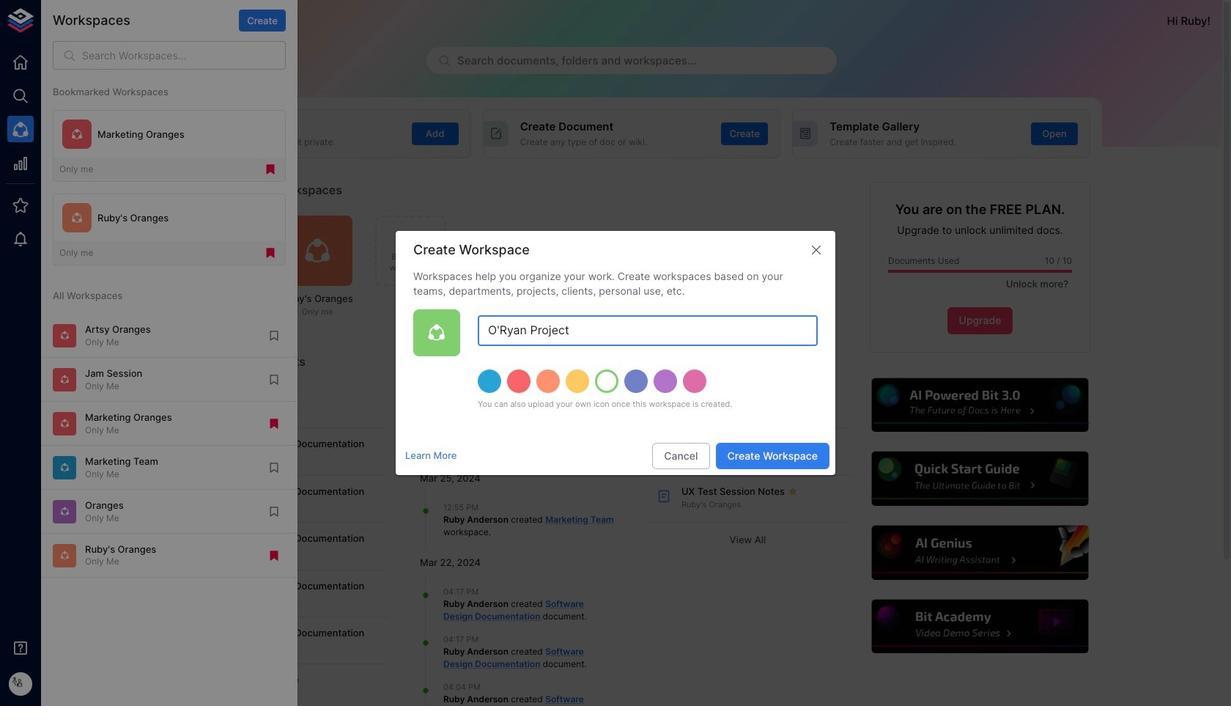 Task type: locate. For each thing, give the bounding box(es) containing it.
1 vertical spatial bookmark image
[[268, 505, 281, 518]]

dialog
[[396, 231, 836, 475]]

remove bookmark image
[[264, 246, 277, 260], [268, 549, 281, 562]]

remove bookmark image
[[264, 163, 277, 176], [268, 417, 281, 430]]

help image
[[870, 376, 1091, 434], [870, 450, 1091, 508], [870, 524, 1091, 582], [870, 598, 1091, 656]]

1 bookmark image from the top
[[268, 329, 281, 342]]

4 help image from the top
[[870, 598, 1091, 656]]

bookmark image
[[268, 461, 281, 474], [268, 505, 281, 518]]

bookmark image
[[268, 329, 281, 342], [268, 373, 281, 386]]

1 help image from the top
[[870, 376, 1091, 434]]

0 vertical spatial bookmark image
[[268, 329, 281, 342]]

1 vertical spatial bookmark image
[[268, 373, 281, 386]]

0 vertical spatial bookmark image
[[268, 461, 281, 474]]

1 bookmark image from the top
[[268, 461, 281, 474]]

1 vertical spatial remove bookmark image
[[268, 549, 281, 562]]

2 bookmark image from the top
[[268, 373, 281, 386]]



Task type: describe. For each thing, give the bounding box(es) containing it.
3 help image from the top
[[870, 524, 1091, 582]]

0 vertical spatial remove bookmark image
[[264, 246, 277, 260]]

2 help image from the top
[[870, 450, 1091, 508]]

0 vertical spatial remove bookmark image
[[264, 163, 277, 176]]

1 vertical spatial remove bookmark image
[[268, 417, 281, 430]]

Marketing Team, Project X, Personal, etc. text field
[[478, 315, 818, 346]]

2 bookmark image from the top
[[268, 505, 281, 518]]

Search Workspaces... text field
[[82, 41, 286, 70]]



Task type: vqa. For each thing, say whether or not it's contained in the screenshot.
the middle Remove Bookmark image
yes



